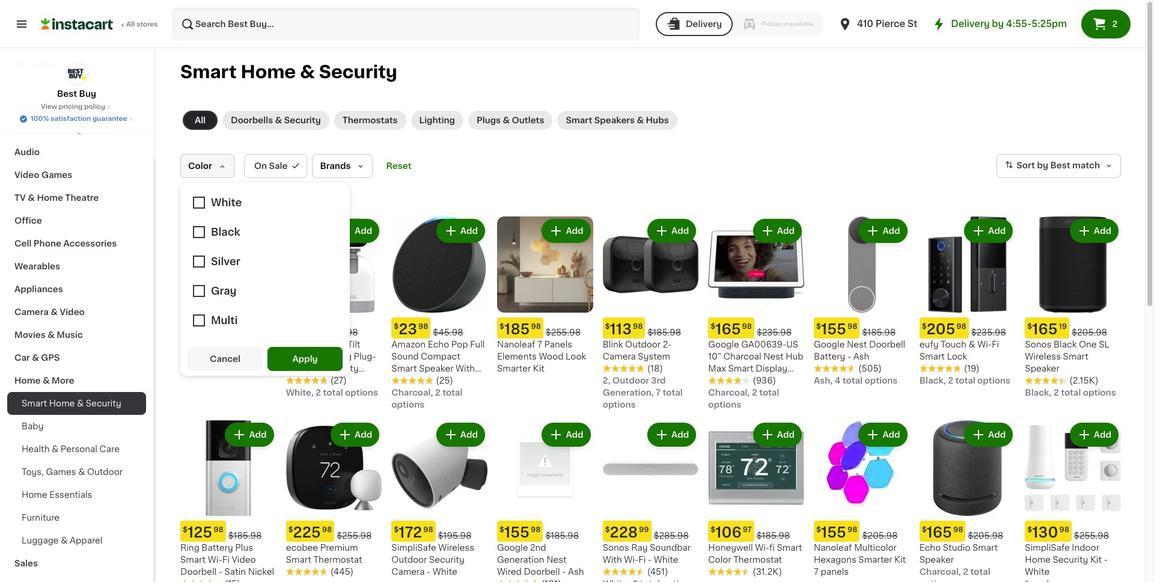 Task type: describe. For each thing, give the bounding box(es) containing it.
$375.98 original price: $455.98 element
[[180, 317, 276, 338]]

smart inside sonos black one sl wireless smart speaker
[[1064, 352, 1089, 361]]

Search field
[[173, 8, 639, 40]]

add button for ecobee premium smart thermostat
[[332, 424, 378, 445]]

speaker inside sonos black one sl wireless smart speaker
[[1025, 364, 1060, 373]]

smart inside smart home & security 'link'
[[22, 399, 47, 408]]

in
[[286, 364, 294, 373]]

cancel button
[[188, 347, 263, 371]]

98 for nanoleaf multicolor hexagons smarter kit 7 panels
[[848, 526, 858, 534]]

$65.98
[[328, 328, 358, 337]]

pop
[[451, 340, 468, 349]]

nanoleaf for 155
[[814, 544, 852, 552]]

& inside health & personal care link
[[52, 445, 59, 453]]

total for sonos black one sl wireless smart speaker
[[1061, 388, 1081, 397]]

video up music
[[60, 308, 85, 316]]

max
[[709, 364, 726, 373]]

(445)
[[331, 568, 354, 576]]

audio,
[[286, 388, 313, 397]]

lock
[[947, 352, 968, 361]]

$ for google nest doorbell battery - ash
[[817, 323, 821, 330]]

outdoor inside blink outdoor 2- camera system
[[625, 340, 661, 349]]

reset
[[386, 162, 412, 170]]

cell
[[14, 239, 32, 248]]

music
[[57, 331, 83, 339]]

$ 23 98 $45.98 amazon echo pop full sound compact smart speaker with alexa - charcoal
[[392, 322, 485, 385]]

options for google ga00639-us 10" charcoal nest hub max smart display hub with webcam
[[709, 400, 742, 409]]

0 vertical spatial 3
[[237, 340, 243, 349]]

& inside home & more link
[[43, 376, 50, 385]]

add for honeywell wi-fi smart color thermostat
[[777, 430, 795, 439]]

computers
[[14, 102, 63, 111]]

video down audio
[[14, 171, 39, 179]]

$185.98 for wi-
[[757, 532, 790, 540]]

ecobee premium smart thermostat
[[286, 544, 362, 564]]

$255.98 for 225
[[337, 532, 372, 540]]

toys,
[[22, 468, 44, 476]]

on
[[254, 162, 267, 170]]

nanoleaf 7 panels elements wood look smarter kit
[[497, 340, 586, 373]]

98 for google ga00639-us 10" charcoal nest hub max smart display hub with webcam
[[742, 323, 752, 330]]

& inside movies & music link
[[48, 331, 55, 339]]

cables & chargers link
[[7, 118, 146, 141]]

$165.98 original price: $235.98 element
[[709, 317, 805, 338]]

98 inside '375 98'
[[216, 323, 226, 330]]

nest inside google ga00639-us 10" charcoal nest hub max smart display hub with webcam
[[764, 352, 784, 361]]

home & more
[[14, 376, 74, 385]]

sonos for 228
[[603, 544, 629, 552]]

$ for google 2nd generation nest wired doorbell - ash
[[500, 526, 504, 534]]

(25)
[[436, 376, 453, 385]]

lighting
[[419, 116, 455, 124]]

indoor inside blink mini pan-tilt indoor rotating plug- in smart security camera withtwo-way audio, hd video & motion detection
[[286, 352, 313, 361]]

delivery by 4:55-5:25pm link
[[932, 17, 1067, 31]]

total for amazon echo pop full sound compact smart speaker with alexa - charcoal
[[443, 388, 463, 397]]

add button for google ga00639-us 10" charcoal nest hub max smart display hub with webcam
[[755, 220, 801, 242]]

$ inside $ 23 98 $45.98 amazon echo pop full sound compact smart speaker with alexa - charcoal
[[394, 323, 399, 330]]

98 up studio
[[954, 526, 964, 534]]

mini
[[309, 340, 326, 349]]

home down 'video games'
[[37, 194, 63, 202]]

100%
[[31, 115, 49, 122]]

home down car
[[14, 376, 41, 385]]

simplisafe for 172
[[392, 544, 436, 552]]

$228.99 original price: $285.98 element
[[603, 521, 699, 542]]

hd
[[315, 388, 328, 397]]

cables & chargers
[[14, 125, 96, 133]]

- inside simplisafe wireless outdoor security camera - white
[[427, 568, 431, 576]]

product group containing 130
[[1025, 420, 1121, 582]]

wireless inside simplisafe wireless outdoor security camera - white
[[439, 544, 474, 552]]

sonos black one sl wireless smart speaker
[[1025, 340, 1110, 373]]

smart up all link
[[180, 63, 237, 81]]

product group containing 185
[[497, 216, 593, 374]]

smart home & security link
[[7, 392, 146, 415]]

- inside $ 23 98 $45.98 amazon echo pop full sound compact smart speaker with alexa - charcoal
[[417, 376, 421, 385]]

smart inside ecobee premium smart thermostat
[[286, 556, 311, 564]]

multicolor
[[855, 544, 897, 552]]

$ 165 98 for $235.98
[[711, 322, 752, 336]]

wearables
[[14, 262, 60, 271]]

cell phone accessories
[[14, 239, 117, 248]]

0 vertical spatial hub
[[786, 352, 804, 361]]

98 inside $ 205 98 $235.98 eufy touch & wi-fi smart lock
[[957, 323, 967, 330]]

delivery for delivery
[[686, 20, 722, 28]]

19
[[1059, 323, 1067, 330]]

2, outdoor 3rd generation, 7 total options
[[603, 376, 683, 409]]

charcoal, inside echo studio smart speaker charcoal, 2 total options
[[920, 568, 961, 576]]

ash, 4 total options
[[814, 376, 898, 385]]

instacart logo image
[[41, 17, 113, 31]]

wi- inside honeywell wi-fi smart color thermostat
[[755, 544, 770, 552]]

$285.98
[[654, 532, 689, 540]]

0 horizontal spatial 3
[[190, 364, 196, 373]]

premium
[[320, 544, 358, 552]]

98 for simplisafe wireless outdoor security camera - white
[[423, 526, 433, 534]]

total for google rose 3
[[198, 364, 218, 373]]

sonos for 165
[[1025, 340, 1052, 349]]

(31.2k)
[[753, 568, 782, 576]]

$155.98 original price: $185.98 element for nest
[[814, 317, 910, 338]]

home inside simplisafe indoor home security kit - white
[[1025, 556, 1051, 564]]

blink for blink mini pan-tilt indoor rotating plug- in smart security camera withtwo-way audio, hd video & motion detection
[[286, 340, 306, 349]]

camera inside blink mini pan-tilt indoor rotating plug- in smart security camera withtwo-way audio, hd video & motion detection
[[286, 376, 319, 385]]

$185.98 for nest
[[863, 328, 896, 337]]

smarter inside nanoleaf 7 panels elements wood look smarter kit
[[497, 364, 531, 373]]

office
[[14, 216, 42, 225]]

options for google nest doorbell battery - ash
[[865, 376, 898, 385]]

$185.98 for 2nd
[[546, 532, 579, 540]]

google for google nest doorbell battery - ash
[[814, 340, 845, 349]]

10"
[[709, 352, 722, 361]]

charcoal, for 165
[[709, 388, 750, 397]]

best for best buy
[[57, 90, 77, 98]]

add for ecobee premium smart thermostat
[[355, 430, 372, 439]]

doorbell inside ring battery plus smart wi-fi video doorbell - satin nickel
[[180, 568, 217, 576]]

2 button
[[1082, 10, 1131, 38]]

satin
[[225, 568, 246, 576]]

total for eufy touch & wi-fi smart lock
[[956, 376, 976, 385]]

add for google nest doorbell battery - ash
[[883, 227, 901, 235]]

$ for simplisafe indoor home security kit - white
[[1028, 526, 1033, 534]]

add button for sonos ray soundbar with wi-fi - white
[[649, 424, 695, 445]]

outdoor down the care
[[87, 468, 123, 476]]

security inside simplisafe wireless outdoor security camera - white
[[429, 556, 465, 564]]

wireless inside sonos black one sl wireless smart speaker
[[1025, 352, 1061, 361]]

service type group
[[656, 12, 824, 36]]

smart inside honeywell wi-fi smart color thermostat
[[777, 544, 803, 552]]

97
[[743, 526, 752, 534]]

- inside the 'sonos ray soundbar with wi-fi - white'
[[648, 556, 652, 564]]

& inside "doorbells & security" 'link'
[[275, 116, 282, 124]]

games for toys,
[[46, 468, 76, 476]]

155 for 2nd
[[504, 526, 530, 540]]

pierce
[[876, 19, 906, 28]]

eufy
[[920, 340, 939, 349]]

one
[[1079, 340, 1097, 349]]

simplisafe for 130
[[1025, 544, 1070, 552]]

- inside simplisafe indoor home security kit - white
[[1104, 556, 1108, 564]]

add for google 2nd generation nest wired doorbell - ash
[[566, 430, 584, 439]]

wi- inside ring battery plus smart wi-fi video doorbell - satin nickel
[[208, 556, 222, 564]]

indoor inside simplisafe indoor home security kit - white
[[1072, 544, 1100, 552]]

& inside car & gps link
[[32, 354, 39, 362]]

nickel
[[248, 568, 274, 576]]

product group containing 225
[[286, 420, 382, 578]]

smart speakers & hubs
[[566, 116, 669, 124]]

speaker inside $ 23 98 $45.98 amazon echo pop full sound compact smart speaker with alexa - charcoal
[[419, 364, 454, 373]]

fi for 228
[[639, 556, 646, 564]]

security up thermostats
[[319, 63, 397, 81]]

black, 2 total options for 165
[[1025, 388, 1116, 397]]

- inside the google 2nd generation nest wired doorbell - ash
[[562, 568, 566, 576]]

205
[[927, 322, 956, 336]]

options inside echo studio smart speaker charcoal, 2 total options
[[920, 580, 953, 582]]

- inside ring battery plus smart wi-fi video doorbell - satin nickel
[[219, 568, 222, 576]]

sl
[[1099, 340, 1110, 349]]

nanoleaf multicolor hexagons smarter kit 7 panels
[[814, 544, 906, 576]]

& inside "toys, games & outdoor" link
[[78, 468, 85, 476]]

google for google ga00639-us 10" charcoal nest hub max smart display hub with webcam
[[709, 340, 740, 349]]

7 inside nanoleaf multicolor hexagons smarter kit 7 panels
[[814, 568, 819, 576]]

2 for blink mini pan-tilt indoor rotating plug- in smart security camera withtwo-way audio, hd video & motion detection
[[316, 388, 321, 397]]

7 inside nanoleaf 7 panels elements wood look smarter kit
[[538, 340, 542, 349]]

outdoor inside simplisafe wireless outdoor security camera - white
[[392, 556, 427, 564]]

plus
[[235, 544, 253, 552]]

panels
[[821, 568, 849, 576]]

echo inside $ 23 98 $45.98 amazon echo pop full sound compact smart speaker with alexa - charcoal
[[428, 340, 449, 349]]

98 inside $ 23 98 $45.98 amazon echo pop full sound compact smart speaker with alexa - charcoal
[[418, 323, 428, 330]]

smart home & security inside 'link'
[[22, 399, 121, 408]]

lists link
[[7, 52, 146, 76]]

black
[[1054, 340, 1077, 349]]

charcoal inside google ga00639-us 10" charcoal nest hub max smart display hub with webcam
[[724, 352, 762, 361]]

4:55-
[[1007, 19, 1032, 28]]

$ up echo studio smart speaker charcoal, 2 total options
[[922, 526, 927, 534]]

health
[[22, 445, 50, 453]]

172
[[399, 526, 422, 540]]

$ inside $ 205 98 $235.98 eufy touch & wi-fi smart lock
[[922, 323, 927, 330]]

white,
[[286, 388, 314, 397]]

$155.98 original price: $185.98 element for 2nd
[[497, 521, 593, 542]]

228
[[610, 526, 638, 540]]

on sale button
[[244, 154, 308, 178]]

add button for google 2nd generation nest wired doorbell - ash
[[543, 424, 590, 445]]

2 for eufy touch & wi-fi smart lock
[[948, 376, 954, 385]]

add for echo studio smart speaker
[[989, 430, 1006, 439]]

2 for sonos black one sl wireless smart speaker
[[1054, 388, 1059, 397]]

& inside computers & tablets link
[[65, 102, 73, 111]]

smart inside $ 205 98 $235.98 eufy touch & wi-fi smart lock
[[920, 352, 945, 361]]

$235.98 inside $ 205 98 $235.98 eufy touch & wi-fi smart lock
[[972, 328, 1007, 337]]

nest inside the google 2nd generation nest wired doorbell - ash
[[547, 556, 567, 564]]

security down home & more link
[[86, 399, 121, 408]]

155 for multicolor
[[821, 526, 847, 540]]

& inside plugs & outlets link
[[503, 116, 510, 124]]

battery inside ring battery plus smart wi-fi video doorbell - satin nickel
[[202, 544, 233, 552]]

google rose 3
[[180, 340, 243, 349]]

(2.15k)
[[1070, 376, 1099, 385]]

Best match Sort by field
[[997, 154, 1121, 178]]

tilt
[[348, 340, 361, 349]]

2 inside echo studio smart speaker charcoal, 2 total options
[[963, 568, 969, 576]]

165 for sonos
[[1033, 322, 1058, 336]]

wi- inside the 'sonos ray soundbar with wi-fi - white'
[[624, 556, 639, 564]]

home down toys,
[[22, 491, 47, 499]]

theatre
[[65, 194, 99, 202]]

thermostat inside honeywell wi-fi smart color thermostat
[[734, 556, 782, 564]]

0 vertical spatial smart home & security
[[180, 63, 397, 81]]

plug-
[[354, 352, 376, 361]]

smarter inside nanoleaf multicolor hexagons smarter kit 7 panels
[[859, 556, 893, 564]]

98 for nanoleaf 7 panels elements wood look smarter kit
[[531, 323, 541, 330]]

ga00639-
[[742, 340, 787, 349]]

$ for google ga00639-us 10" charcoal nest hub max smart display hub with webcam
[[711, 323, 716, 330]]

buy inside 'link'
[[34, 35, 51, 44]]

total for google ga00639-us 10" charcoal nest hub max smart display hub with webcam
[[760, 388, 780, 397]]

$ 155 98 for nest
[[817, 322, 858, 336]]

125
[[188, 526, 212, 540]]

doorbell inside the google 2nd generation nest wired doorbell - ash
[[524, 568, 560, 576]]

add for ring battery plus smart wi-fi video doorbell - satin nickel
[[249, 430, 267, 439]]

$185.98 original price: $255.98 element
[[497, 317, 593, 338]]

$106.97 original price: $185.98 element
[[709, 521, 805, 542]]

$ for ecobee premium smart thermostat
[[288, 526, 293, 534]]

google 2nd generation nest wired doorbell - ash
[[497, 544, 584, 576]]

apply
[[292, 355, 318, 363]]

$ for sonos ray soundbar with wi-fi - white
[[605, 526, 610, 534]]

options inside 2, outdoor 3rd generation, 7 total options
[[603, 400, 636, 409]]

sonos ray soundbar with wi-fi - white
[[603, 544, 691, 564]]

soundbar
[[650, 544, 691, 552]]

product group containing 106
[[709, 420, 805, 578]]

furniture link
[[7, 506, 146, 529]]

98 for simplisafe indoor home security kit - white
[[1060, 526, 1070, 534]]

thermostat inside ecobee premium smart thermostat
[[314, 556, 362, 564]]

$ for simplisafe wireless outdoor security camera - white
[[394, 526, 399, 534]]

speaker inside echo studio smart speaker charcoal, 2 total options
[[920, 556, 954, 564]]

product group containing add
[[286, 216, 382, 409]]

$ for sonos black one sl wireless smart speaker
[[1028, 323, 1033, 330]]

google ga00639-us 10" charcoal nest hub max smart display hub with webcam
[[709, 340, 804, 385]]

ring
[[180, 544, 200, 552]]

security inside simplisafe indoor home security kit - white
[[1053, 556, 1089, 564]]

add for nanoleaf multicolor hexagons smarter kit 7 panels
[[883, 430, 901, 439]]

$ 125 98
[[183, 526, 223, 540]]

(18)
[[647, 364, 663, 373]]

best for best match
[[1051, 161, 1071, 170]]

add for nanoleaf 7 panels elements wood look smarter kit
[[566, 227, 584, 235]]

best buy
[[57, 90, 96, 98]]

cell phone accessories link
[[7, 232, 146, 255]]

98 for blink outdoor 2- camera system
[[633, 323, 643, 330]]

way
[[362, 376, 380, 385]]

$125.98 original price: $185.98 element
[[180, 521, 276, 542]]

color inside honeywell wi-fi smart color thermostat
[[709, 556, 732, 564]]

& inside luggage & apparel link
[[61, 536, 68, 545]]

lighting link
[[411, 111, 464, 130]]

car
[[14, 354, 30, 362]]

smart inside blink mini pan-tilt indoor rotating plug- in smart security camera withtwo-way audio, hd video & motion detection
[[296, 364, 321, 373]]

camera inside simplisafe wireless outdoor security camera - white
[[392, 568, 425, 576]]

home essentials link
[[7, 483, 146, 506]]

add button for ring battery plus smart wi-fi video doorbell - satin nickel
[[226, 424, 273, 445]]

$ 228 99
[[605, 526, 649, 540]]

white inside the 'sonos ray soundbar with wi-fi - white'
[[654, 556, 679, 564]]

camera & video
[[14, 308, 85, 316]]

add button for blink mini pan-tilt indoor rotating plug- in smart security camera withtwo-way audio, hd video & motion detection
[[332, 220, 378, 242]]

$113.98 original price: $185.98 element
[[603, 317, 699, 338]]

ecobee
[[286, 544, 318, 552]]

add for sonos ray soundbar with wi-fi - white
[[672, 430, 689, 439]]

product group containing 172
[[392, 420, 488, 578]]

$23.98 original price: $45.98 element
[[392, 317, 488, 338]]

total inside echo studio smart speaker charcoal, 2 total options
[[971, 568, 991, 576]]

health & personal care link
[[7, 438, 146, 461]]

sales
[[14, 559, 38, 568]]

view
[[41, 103, 57, 110]]

smart inside $ 23 98 $45.98 amazon echo pop full sound compact smart speaker with alexa - charcoal
[[392, 364, 417, 373]]

thermostats link
[[334, 111, 406, 130]]

7 inside 2, outdoor 3rd generation, 7 total options
[[656, 388, 661, 397]]

echo inside echo studio smart speaker charcoal, 2 total options
[[920, 544, 941, 552]]

total for blink mini pan-tilt indoor rotating plug- in smart security camera withtwo-way audio, hd video & motion detection
[[323, 388, 343, 397]]



Task type: vqa. For each thing, say whether or not it's contained in the screenshot.
ADD button corresponding to Sonos Black One SL Wireless Smart Speaker
yes



Task type: locate. For each thing, give the bounding box(es) containing it.
smart inside ring battery plus smart wi-fi video doorbell - satin nickel
[[180, 556, 206, 564]]

$ inside the $ 125 98
[[183, 526, 188, 534]]

add for sonos black one sl wireless smart speaker
[[1094, 227, 1112, 235]]

indoor
[[286, 352, 313, 361], [1072, 544, 1100, 552]]

best buy logo image
[[65, 63, 88, 85]]

2 horizontal spatial 165
[[1033, 322, 1058, 336]]

color inside dropdown button
[[188, 162, 212, 170]]

nest
[[847, 340, 867, 349], [764, 352, 784, 361], [547, 556, 567, 564]]

98 inside $ 130 98
[[1060, 526, 1070, 534]]

$ 172 98
[[394, 526, 433, 540]]

1 horizontal spatial charcoal
[[724, 352, 762, 361]]

security right "doorbells"
[[284, 116, 321, 124]]

165 for google
[[716, 322, 741, 336]]

0 horizontal spatial ash
[[568, 568, 584, 576]]

$155.98 original price: $185.98 element up google nest doorbell battery - ash
[[814, 317, 910, 338]]

nanoleaf for 185
[[497, 340, 536, 349]]

product group containing 23
[[392, 216, 488, 411]]

98 right 225
[[322, 526, 332, 534]]

0 horizontal spatial charcoal,
[[392, 388, 433, 397]]

0 horizontal spatial by
[[992, 19, 1004, 28]]

0 vertical spatial echo
[[428, 340, 449, 349]]

1 horizontal spatial $205.98
[[968, 532, 1004, 540]]

home inside 'link'
[[49, 399, 75, 408]]

charcoal, 2 total options for 165
[[709, 388, 780, 409]]

camera inside camera & video link
[[14, 308, 49, 316]]

charcoal inside $ 23 98 $45.98 amazon echo pop full sound compact smart speaker with alexa - charcoal
[[423, 376, 460, 385]]

by for delivery
[[992, 19, 1004, 28]]

total down (25)
[[443, 388, 463, 397]]

doorbell inside google nest doorbell battery - ash
[[870, 340, 906, 349]]

- up (451)
[[648, 556, 652, 564]]

total inside 2, outdoor 3rd generation, 7 total options
[[663, 388, 683, 397]]

2 horizontal spatial white
[[1025, 568, 1050, 576]]

1 vertical spatial best
[[1051, 161, 1071, 170]]

thermostat
[[314, 556, 362, 564], [734, 556, 782, 564]]

add for google ga00639-us 10" charcoal nest hub max smart display hub with webcam
[[777, 227, 795, 235]]

$205.98 original price: $235.98 element
[[920, 317, 1016, 338]]

home up doorbells & security
[[241, 63, 296, 81]]

0 horizontal spatial 165
[[716, 322, 741, 336]]

google up ash,
[[814, 340, 845, 349]]

delivery button
[[656, 12, 733, 36]]

options down studio
[[920, 580, 953, 582]]

google inside google ga00639-us 10" charcoal nest hub max smart display hub with webcam
[[709, 340, 740, 349]]

fi down $205.98 original price: $235.98 element
[[992, 340, 1000, 349]]

google up generation
[[497, 544, 528, 552]]

$255.98 up panels
[[546, 328, 581, 337]]

1 horizontal spatial 7
[[656, 388, 661, 397]]

2 charcoal, 2 total options from the left
[[709, 388, 780, 409]]

$205.98 for $ 155 98
[[863, 532, 898, 540]]

hub down the us
[[786, 352, 804, 361]]

with inside the 'sonos ray soundbar with wi-fi - white'
[[603, 556, 622, 564]]

google inside the google 2nd generation nest wired doorbell - ash
[[497, 544, 528, 552]]

games up the home essentials
[[46, 468, 76, 476]]

0 horizontal spatial blink
[[286, 340, 306, 349]]

with inside google ga00639-us 10" charcoal nest hub max smart display hub with webcam
[[728, 376, 748, 385]]

wi- down 'ray'
[[624, 556, 639, 564]]

white down 130
[[1025, 568, 1050, 576]]

speakers
[[595, 116, 635, 124]]

98 for ring battery plus smart wi-fi video doorbell - satin nickel
[[214, 526, 223, 534]]

$205.98 inside "element"
[[1072, 328, 1108, 337]]

$185.98 up 2-
[[648, 328, 681, 337]]

security down $130.98 original price: $255.98 element
[[1053, 556, 1089, 564]]

speaker
[[419, 364, 454, 373], [1025, 364, 1060, 373], [920, 556, 954, 564]]

echo up the "compact"
[[428, 340, 449, 349]]

options for blink mini pan-tilt indoor rotating plug- in smart security camera withtwo-way audio, hd video & motion detection
[[345, 388, 378, 397]]

155 up generation
[[504, 526, 530, 540]]

1 horizontal spatial $255.98
[[546, 328, 581, 337]]

outdoor up "system"
[[625, 340, 661, 349]]

2 horizontal spatial kit
[[1091, 556, 1102, 564]]

furniture
[[22, 514, 60, 522]]

wi- down $205.98 original price: $235.98 element
[[978, 340, 992, 349]]

white for 172
[[433, 568, 457, 576]]

charcoal, 2 total options down (936)
[[709, 388, 780, 409]]

0 horizontal spatial simplisafe
[[392, 544, 436, 552]]

st
[[908, 19, 918, 28]]

options for google rose 3
[[220, 364, 253, 373]]

plugs & outlets
[[477, 116, 545, 124]]

indoor down $130.98 original price: $255.98 element
[[1072, 544, 1100, 552]]

$225.98 original price: $255.98 element
[[286, 521, 382, 542]]

0 horizontal spatial black, 2 total options
[[920, 376, 1011, 385]]

options down alexa
[[392, 400, 425, 409]]

7 up wood
[[538, 340, 542, 349]]

98 up "multicolor"
[[848, 526, 858, 534]]

black, inside product group
[[920, 376, 946, 385]]

(936)
[[753, 376, 776, 385]]

add button for nanoleaf multicolor hexagons smarter kit 7 panels
[[860, 424, 907, 445]]

kit inside nanoleaf multicolor hexagons smarter kit 7 panels
[[895, 556, 906, 564]]

add button for eufy touch & wi-fi smart lock
[[966, 220, 1012, 242]]

$ up the "10"" on the bottom right of the page
[[711, 323, 716, 330]]

-
[[848, 352, 852, 361], [417, 376, 421, 385], [648, 556, 652, 564], [1104, 556, 1108, 564], [219, 568, 222, 576], [562, 568, 566, 576], [427, 568, 431, 576]]

0 horizontal spatial best
[[57, 90, 77, 98]]

100% satisfaction guarantee button
[[19, 112, 135, 124]]

video inside blink mini pan-tilt indoor rotating plug- in smart security camera withtwo-way audio, hd video & motion detection
[[331, 388, 355, 397]]

2 horizontal spatial with
[[728, 376, 748, 385]]

1 horizontal spatial 165
[[927, 526, 952, 540]]

white inside simplisafe wireless outdoor security camera - white
[[433, 568, 457, 576]]

outdoor down 172
[[392, 556, 427, 564]]

webcam
[[750, 376, 787, 385]]

$185.98 up google nest doorbell battery - ash
[[863, 328, 896, 337]]

0 horizontal spatial white
[[433, 568, 457, 576]]

buy it again link
[[7, 28, 146, 52]]

smart home & security
[[180, 63, 397, 81], [22, 399, 121, 408]]

0 horizontal spatial black,
[[920, 376, 946, 385]]

google for google 2nd generation nest wired doorbell - ash
[[497, 544, 528, 552]]

2 vertical spatial nest
[[547, 556, 567, 564]]

$172.98 original price: $195.98 element
[[392, 521, 488, 542]]

doorbells
[[231, 116, 273, 124]]

hubs
[[646, 116, 669, 124]]

nanoleaf
[[497, 340, 536, 349], [814, 544, 852, 552]]

& inside smart home & security 'link'
[[77, 399, 84, 408]]

1 horizontal spatial white
[[654, 556, 679, 564]]

1 horizontal spatial blink
[[603, 340, 623, 349]]

color down honeywell at the right bottom
[[709, 556, 732, 564]]

satisfaction
[[51, 115, 91, 122]]

with inside $ 23 98 $45.98 amazon echo pop full sound compact smart speaker with alexa - charcoal
[[456, 364, 475, 373]]

sonos down 228
[[603, 544, 629, 552]]

1 horizontal spatial sonos
[[1025, 340, 1052, 349]]

0 vertical spatial all
[[126, 21, 135, 28]]

add button for google nest doorbell battery - ash
[[860, 220, 907, 242]]

98 up the touch
[[957, 323, 967, 330]]

$185.98 up plus
[[228, 532, 262, 540]]

2 blink from the left
[[603, 340, 623, 349]]

detection
[[318, 400, 360, 409]]

delivery for delivery by 4:55-5:25pm
[[951, 19, 990, 28]]

1 vertical spatial nest
[[764, 352, 784, 361]]

98 for google 2nd generation nest wired doorbell - ash
[[531, 526, 541, 534]]

total down $165.98 original price: $205.98 element
[[971, 568, 991, 576]]

0 horizontal spatial delivery
[[686, 20, 722, 28]]

1 horizontal spatial black,
[[1025, 388, 1052, 397]]

& inside $ 205 98 $235.98 eufy touch & wi-fi smart lock
[[969, 340, 976, 349]]

98 up ga00639-
[[742, 323, 752, 330]]

best inside field
[[1051, 161, 1071, 170]]

1 horizontal spatial buy
[[79, 90, 96, 98]]

$ left 99
[[605, 526, 610, 534]]

movies & music
[[14, 331, 83, 339]]

charcoal, down alexa
[[392, 388, 433, 397]]

1 vertical spatial sonos
[[603, 544, 629, 552]]

alexa
[[392, 376, 415, 385]]

smart down sound
[[392, 364, 417, 373]]

nest up (505)
[[847, 340, 867, 349]]

generation,
[[603, 388, 654, 397]]

outlets
[[512, 116, 545, 124]]

0 horizontal spatial wireless
[[439, 544, 474, 552]]

$205.98 up "multicolor"
[[863, 532, 898, 540]]

total down (19)
[[956, 376, 976, 385]]

1 horizontal spatial kit
[[895, 556, 906, 564]]

2 inside button
[[1113, 20, 1118, 28]]

0 horizontal spatial charcoal, 2 total options
[[392, 388, 463, 409]]

wireless down black
[[1025, 352, 1061, 361]]

camera & video link
[[7, 301, 146, 324]]

fi
[[770, 544, 775, 552]]

black, 2 total options down (19)
[[920, 376, 1011, 385]]

1 horizontal spatial charcoal,
[[709, 388, 750, 397]]

kit for 155
[[895, 556, 906, 564]]

sort by
[[1017, 161, 1049, 170]]

1 horizontal spatial delivery
[[951, 19, 990, 28]]

with down 'pop'
[[456, 364, 475, 373]]

blink down 113
[[603, 340, 623, 349]]

0 horizontal spatial battery
[[202, 544, 233, 552]]

smart right the max at right
[[728, 364, 754, 373]]

add button for echo studio smart speaker
[[966, 424, 1012, 445]]

0 horizontal spatial with
[[456, 364, 475, 373]]

appliances link
[[7, 278, 146, 301]]

& inside camera & video link
[[51, 308, 58, 316]]

rotating
[[316, 352, 352, 361]]

- inside google nest doorbell battery - ash
[[848, 352, 852, 361]]

2 horizontal spatial $205.98
[[1072, 328, 1108, 337]]

color button
[[180, 154, 234, 178]]

2-
[[663, 340, 672, 349]]

doorbells & security link
[[222, 111, 329, 130]]

camera down 172
[[392, 568, 425, 576]]

0 vertical spatial battery
[[814, 352, 846, 361]]

white down the $195.98
[[433, 568, 457, 576]]

0 horizontal spatial buy
[[34, 35, 51, 44]]

smart home & security down home & more link
[[22, 399, 121, 408]]

$255.98 up premium
[[337, 532, 372, 540]]

buy left 'it'
[[34, 35, 51, 44]]

product group containing 125
[[180, 420, 276, 582]]

options for amazon echo pop full sound compact smart speaker with alexa - charcoal
[[392, 400, 425, 409]]

fi down 'ray'
[[639, 556, 646, 564]]

$205.98 up one
[[1072, 328, 1108, 337]]

product group containing 228
[[603, 420, 699, 582]]

add for amazon echo pop full sound compact smart speaker with alexa - charcoal
[[460, 227, 478, 235]]

0 vertical spatial $155.98 original price: $185.98 element
[[814, 317, 910, 338]]

1 vertical spatial by
[[1038, 161, 1049, 170]]

2 for google ga00639-us 10" charcoal nest hub max smart display hub with webcam
[[752, 388, 758, 397]]

2 vertical spatial with
[[603, 556, 622, 564]]

$ inside '$ 106 97'
[[711, 526, 716, 534]]

$ 155 98 for multicolor
[[817, 526, 858, 540]]

1 horizontal spatial nest
[[764, 352, 784, 361]]

0 vertical spatial color
[[188, 162, 212, 170]]

it
[[53, 35, 59, 44]]

0 horizontal spatial $155.98 original price: $185.98 element
[[497, 521, 593, 542]]

$ for nanoleaf 7 panels elements wood look smarter kit
[[500, 323, 504, 330]]

kit inside nanoleaf 7 panels elements wood look smarter kit
[[533, 364, 545, 373]]

0 vertical spatial smarter
[[497, 364, 531, 373]]

smart speakers & hubs link
[[558, 111, 678, 130]]

1 vertical spatial echo
[[920, 544, 941, 552]]

blink for blink outdoor 2- camera system
[[603, 340, 623, 349]]

buy it again
[[34, 35, 85, 44]]

& inside cables & chargers link
[[47, 125, 54, 133]]

1 horizontal spatial smart home & security
[[180, 63, 397, 81]]

fi inside ring battery plus smart wi-fi video doorbell - satin nickel
[[222, 556, 230, 564]]

$ inside the $ 228 99
[[605, 526, 610, 534]]

on sale
[[254, 162, 288, 170]]

add for blink outdoor 2- camera system
[[672, 227, 689, 235]]

$ up ecobee
[[288, 526, 293, 534]]

smarter down elements
[[497, 364, 531, 373]]

$255.98 up simplisafe indoor home security kit - white
[[1074, 532, 1109, 540]]

3rd
[[651, 376, 666, 385]]

all for all
[[195, 116, 206, 124]]

98 right 172
[[423, 526, 433, 534]]

baby link
[[7, 415, 146, 438]]

0 vertical spatial 7
[[538, 340, 542, 349]]

smart inside echo studio smart speaker charcoal, 2 total options
[[973, 544, 998, 552]]

98 for ecobee premium smart thermostat
[[322, 526, 332, 534]]

2 horizontal spatial charcoal,
[[920, 568, 961, 576]]

all link
[[183, 111, 218, 130]]

0 horizontal spatial kit
[[533, 364, 545, 373]]

view pricing policy link
[[41, 102, 113, 112]]

total for google nest doorbell battery - ash
[[843, 376, 863, 385]]

smart inside smart speakers & hubs link
[[566, 116, 593, 124]]

1 simplisafe from the left
[[392, 544, 436, 552]]

policy
[[84, 103, 105, 110]]

google
[[180, 340, 211, 349], [814, 340, 845, 349], [709, 340, 740, 349], [497, 544, 528, 552]]

- down $130.98 original price: $255.98 element
[[1104, 556, 1108, 564]]

$ up ring
[[183, 526, 188, 534]]

0 horizontal spatial $235.98
[[757, 328, 792, 337]]

3
[[237, 340, 243, 349], [190, 364, 196, 373]]

white for 130
[[1025, 568, 1050, 576]]

1 vertical spatial hub
[[709, 376, 726, 385]]

1 horizontal spatial fi
[[639, 556, 646, 564]]

1 charcoal, 2 total options from the left
[[392, 388, 463, 409]]

$165.98 original price: $205.98 element
[[920, 521, 1016, 542]]

total down cancel at the left bottom of page
[[198, 364, 218, 373]]

0 vertical spatial ash
[[854, 352, 870, 361]]

best buy link
[[57, 63, 96, 100]]

black,
[[920, 376, 946, 385], [1025, 388, 1052, 397]]

$130.98 original price: $255.98 element
[[1025, 521, 1121, 542]]

$185.98 for battery
[[228, 532, 262, 540]]

1 horizontal spatial speaker
[[920, 556, 954, 564]]

165 inside "element"
[[1033, 322, 1058, 336]]

add for simplisafe wireless outdoor security camera - white
[[460, 430, 478, 439]]

98 up the rose
[[216, 323, 226, 330]]

all stores
[[126, 21, 158, 28]]

add button for sonos black one sl wireless smart speaker
[[1071, 220, 1118, 242]]

add button for simplisafe wireless outdoor security camera - white
[[438, 424, 484, 445]]

98 for google nest doorbell battery - ash
[[848, 323, 858, 330]]

$255.98 for 130
[[1074, 532, 1109, 540]]

0 vertical spatial by
[[992, 19, 1004, 28]]

charcoal,
[[392, 388, 433, 397], [709, 388, 750, 397], [920, 568, 961, 576]]

0 vertical spatial buy
[[34, 35, 51, 44]]

0 horizontal spatial all
[[126, 21, 135, 28]]

fi for 125
[[222, 556, 230, 564]]

1 horizontal spatial black, 2 total options
[[1025, 388, 1116, 397]]

0 vertical spatial games
[[41, 171, 72, 179]]

color down all link
[[188, 162, 212, 170]]

$ inside $ 185 98
[[500, 323, 504, 330]]

0 horizontal spatial doorbell
[[180, 568, 217, 576]]

add button for honeywell wi-fi smart color thermostat
[[755, 424, 801, 445]]

nanoleaf inside nanoleaf multicolor hexagons smarter kit 7 panels
[[814, 544, 852, 552]]

options down (278)
[[220, 364, 253, 373]]

black, down sonos black one sl wireless smart speaker
[[1025, 388, 1052, 397]]

gps
[[41, 354, 60, 362]]

2 horizontal spatial fi
[[992, 340, 1000, 349]]

1 horizontal spatial indoor
[[1072, 544, 1100, 552]]

camera
[[14, 308, 49, 316], [603, 352, 636, 361], [286, 376, 319, 385], [392, 568, 425, 576]]

1 vertical spatial 7
[[656, 388, 661, 397]]

sort
[[1017, 161, 1036, 170]]

3,
[[180, 364, 188, 373]]

options for eufy touch & wi-fi smart lock
[[978, 376, 1011, 385]]

2 horizontal spatial speaker
[[1025, 364, 1060, 373]]

chargers
[[56, 125, 96, 133]]

$
[[500, 323, 504, 330], [817, 323, 821, 330], [394, 323, 399, 330], [605, 323, 610, 330], [711, 323, 716, 330], [922, 323, 927, 330], [1028, 323, 1033, 330], [183, 526, 188, 534], [500, 526, 504, 534], [817, 526, 821, 534], [288, 526, 293, 534], [394, 526, 399, 534], [605, 526, 610, 534], [711, 526, 716, 534], [922, 526, 927, 534], [1028, 526, 1033, 534]]

google inside google nest doorbell battery - ash
[[814, 340, 845, 349]]

0 vertical spatial charcoal
[[724, 352, 762, 361]]

155
[[821, 322, 847, 336], [504, 526, 530, 540], [821, 526, 847, 540]]

1 vertical spatial black, 2 total options
[[1025, 388, 1116, 397]]

2 thermostat from the left
[[734, 556, 782, 564]]

$ up amazon
[[394, 323, 399, 330]]

outdoor inside 2, outdoor 3rd generation, 7 total options
[[613, 376, 649, 385]]

blink mini pan-tilt indoor rotating plug- in smart security camera withtwo-way audio, hd video & motion detection
[[286, 340, 380, 409]]

rose
[[213, 340, 235, 349]]

smart inside google ga00639-us 10" charcoal nest hub max smart display hub with webcam
[[728, 364, 754, 373]]

sonos inside sonos black one sl wireless smart speaker
[[1025, 340, 1052, 349]]

$ for ring battery plus smart wi-fi video doorbell - satin nickel
[[183, 526, 188, 534]]

None search field
[[172, 7, 640, 41]]

total down (2.15k)
[[1061, 388, 1081, 397]]

$205.98 up studio
[[968, 532, 1004, 540]]

kit for 130
[[1091, 556, 1102, 564]]

106
[[716, 526, 742, 540]]

smart down $165.98 original price: $205.98 element
[[973, 544, 998, 552]]

luggage & apparel
[[22, 536, 102, 545]]

nest inside google nest doorbell battery - ash
[[847, 340, 867, 349]]

1 vertical spatial 3
[[190, 364, 196, 373]]

ash inside google nest doorbell battery - ash
[[854, 352, 870, 361]]

165
[[716, 322, 741, 336], [1033, 322, 1058, 336], [927, 526, 952, 540]]

2 horizontal spatial doorbell
[[870, 340, 906, 349]]

charcoal down the "compact"
[[423, 376, 460, 385]]

black, for 165
[[1025, 388, 1052, 397]]

$ 155 98 inside $155.98 original price: $205.98 element
[[817, 526, 858, 540]]

charcoal, 2 total options for 23
[[392, 388, 463, 409]]

computers & tablets
[[14, 102, 106, 111]]

$ 155 98 for 2nd
[[500, 526, 541, 540]]

health & personal care
[[22, 445, 120, 453]]

ray
[[632, 544, 648, 552]]

1 vertical spatial $ 165 98
[[922, 526, 964, 540]]

doorbell up (505)
[[870, 340, 906, 349]]

0 vertical spatial with
[[456, 364, 475, 373]]

$185.98 up fi
[[757, 532, 790, 540]]

black, 2 total options for 205
[[920, 376, 1011, 385]]

1 $235.98 from the left
[[757, 328, 792, 337]]

1 horizontal spatial doorbell
[[524, 568, 560, 576]]

1 blink from the left
[[286, 340, 306, 349]]

7 down 3rd
[[656, 388, 661, 397]]

- right alexa
[[417, 376, 421, 385]]

apparel
[[70, 536, 102, 545]]

$235.98
[[757, 328, 792, 337], [972, 328, 1007, 337]]

375 98
[[188, 322, 226, 336]]

$ 165 98
[[711, 322, 752, 336], [922, 526, 964, 540]]

$ 106 97
[[711, 526, 752, 540]]

$ 165 98 for $205.98
[[922, 526, 964, 540]]

add for simplisafe indoor home security kit - white
[[1094, 430, 1112, 439]]

ash inside the google 2nd generation nest wired doorbell - ash
[[568, 568, 584, 576]]

total down 'webcam'
[[760, 388, 780, 397]]

$ 165 98 inside $165.98 original price: $235.98 element
[[711, 322, 752, 336]]

black, 2 total options down (2.15k)
[[1025, 388, 1116, 397]]

google for google rose 3
[[180, 340, 211, 349]]

nest up display
[[764, 352, 784, 361]]

$ 155 98 up hexagons
[[817, 526, 858, 540]]

2 vertical spatial 7
[[814, 568, 819, 576]]

$ 165 98 up studio
[[922, 526, 964, 540]]

0 horizontal spatial sonos
[[603, 544, 629, 552]]

thermostat up (31.2k)
[[734, 556, 782, 564]]

& inside smart speakers & hubs link
[[637, 116, 644, 124]]

security inside blink mini pan-tilt indoor rotating plug- in smart security camera withtwo-way audio, hd video & motion detection
[[323, 364, 359, 373]]

1 horizontal spatial battery
[[814, 352, 846, 361]]

98 up 2nd
[[531, 526, 541, 534]]

simplisafe inside simplisafe wireless outdoor security camera - white
[[392, 544, 436, 552]]

2 $235.98 from the left
[[972, 328, 1007, 337]]

luggage & apparel link
[[7, 529, 146, 552]]

camera inside blink outdoor 2- camera system
[[603, 352, 636, 361]]

$205.98 for $ 165 19
[[1072, 328, 1108, 337]]

$ for nanoleaf multicolor hexagons smarter kit 7 panels
[[817, 526, 821, 534]]

product group containing 375
[[180, 216, 276, 374]]

$255.98 for 185
[[546, 328, 581, 337]]

1 horizontal spatial $155.98 original price: $185.98 element
[[814, 317, 910, 338]]

reset button
[[383, 154, 415, 178]]

charcoal, for 23
[[392, 388, 433, 397]]

charcoal
[[724, 352, 762, 361], [423, 376, 460, 385]]

155 for nest
[[821, 322, 847, 336]]

1 horizontal spatial all
[[195, 116, 206, 124]]

blink inside blink outdoor 2- camera system
[[603, 340, 623, 349]]

options down (19)
[[978, 376, 1011, 385]]

1 thermostat from the left
[[314, 556, 362, 564]]

$155.98 original price: $185.98 element
[[814, 317, 910, 338], [497, 521, 593, 542]]

0 vertical spatial wireless
[[1025, 352, 1061, 361]]

product group
[[180, 216, 276, 374], [286, 216, 382, 409], [392, 216, 488, 411], [497, 216, 593, 374], [603, 216, 699, 411], [709, 216, 805, 411], [814, 216, 910, 386], [920, 216, 1016, 386], [1025, 216, 1121, 398], [180, 420, 276, 582], [286, 420, 382, 578], [392, 420, 488, 578], [497, 420, 593, 582], [603, 420, 699, 582], [709, 420, 805, 578], [814, 420, 910, 578], [920, 420, 1016, 582], [1025, 420, 1121, 582]]

2 simplisafe from the left
[[1025, 544, 1070, 552]]

add for blink mini pan-tilt indoor rotating plug- in smart security camera withtwo-way audio, hd video & motion detection
[[355, 227, 372, 235]]

wi- down the $106.97 original price: $185.98 element
[[755, 544, 770, 552]]

kit down wood
[[533, 364, 545, 373]]

$185.98 for outdoor
[[648, 328, 681, 337]]

1 vertical spatial color
[[709, 556, 732, 564]]

0 horizontal spatial 7
[[538, 340, 542, 349]]

by for sort
[[1038, 161, 1049, 170]]

98 right 185 at the bottom left
[[531, 323, 541, 330]]

1 horizontal spatial echo
[[920, 544, 941, 552]]

black, for 205
[[920, 376, 946, 385]]

battery inside google nest doorbell battery - ash
[[814, 352, 846, 361]]

product group containing 205
[[920, 216, 1016, 386]]

all for all stores
[[126, 21, 135, 28]]

$ inside $ 130 98
[[1028, 526, 1033, 534]]

product group containing 113
[[603, 216, 699, 411]]

amazon
[[392, 340, 426, 349]]

simplisafe indoor home security kit - white
[[1025, 544, 1108, 576]]

0 horizontal spatial smarter
[[497, 364, 531, 373]]

$45.98
[[433, 328, 463, 337]]

video inside ring battery plus smart wi-fi video doorbell - satin nickel
[[232, 556, 256, 564]]

1 vertical spatial indoor
[[1072, 544, 1100, 552]]

kit down "multicolor"
[[895, 556, 906, 564]]

0 vertical spatial black, 2 total options
[[920, 376, 1011, 385]]

1 vertical spatial buy
[[79, 90, 96, 98]]

all up the color dropdown button
[[195, 116, 206, 124]]

kit inside simplisafe indoor home security kit - white
[[1091, 556, 1102, 564]]

nanoleaf inside nanoleaf 7 panels elements wood look smarter kit
[[497, 340, 536, 349]]

0 horizontal spatial $ 165 98
[[711, 322, 752, 336]]

$155.98 original price: $205.98 element
[[814, 521, 910, 542]]

simplisafe down $ 172 98
[[392, 544, 436, 552]]

$ 205 98 $235.98 eufy touch & wi-fi smart lock
[[920, 322, 1007, 361]]

1 horizontal spatial with
[[603, 556, 622, 564]]

battery up ash,
[[814, 352, 846, 361]]

2 for amazon echo pop full sound compact smart speaker with alexa - charcoal
[[435, 388, 441, 397]]

charcoal, down the max at right
[[709, 388, 750, 397]]

$ inside $ 113 98
[[605, 323, 610, 330]]

1 horizontal spatial $ 165 98
[[922, 526, 964, 540]]

hub down the max at right
[[709, 376, 726, 385]]

computers & tablets link
[[7, 95, 146, 118]]

by inside best match sort by field
[[1038, 161, 1049, 170]]

0 vertical spatial $ 165 98
[[711, 322, 752, 336]]

$ for honeywell wi-fi smart color thermostat
[[711, 526, 716, 534]]

& inside blink mini pan-tilt indoor rotating plug- in smart security camera withtwo-way audio, hd video & motion detection
[[357, 388, 364, 397]]

$165.19 original price: $205.98 element
[[1025, 317, 1121, 338]]

0 horizontal spatial echo
[[428, 340, 449, 349]]

wi- inside $ 205 98 $235.98 eufy touch & wi-fi smart lock
[[978, 340, 992, 349]]

1 horizontal spatial charcoal, 2 total options
[[709, 388, 780, 409]]

0 vertical spatial black,
[[920, 376, 946, 385]]

camera up white,
[[286, 376, 319, 385]]

$ 155 98 up 2nd
[[500, 526, 541, 540]]

plugs
[[477, 116, 501, 124]]

black, 2 total options
[[920, 376, 1011, 385], [1025, 388, 1116, 397]]

simplisafe inside simplisafe indoor home security kit - white
[[1025, 544, 1070, 552]]

charcoal, down studio
[[920, 568, 961, 576]]

99
[[639, 526, 649, 534]]

wired
[[497, 568, 522, 576]]

blink inside blink mini pan-tilt indoor rotating plug- in smart security camera withtwo-way audio, hd video & motion detection
[[286, 340, 306, 349]]

options for sonos black one sl wireless smart speaker
[[1083, 388, 1116, 397]]

personal
[[61, 445, 97, 453]]

$205.98
[[1072, 328, 1108, 337], [863, 532, 898, 540], [968, 532, 1004, 540]]

wi- down the $ 125 98
[[208, 556, 222, 564]]

fi inside $ 205 98 $235.98 eufy touch & wi-fi smart lock
[[992, 340, 1000, 349]]

98 right 125
[[214, 526, 223, 534]]

1 vertical spatial charcoal
[[423, 376, 460, 385]]

98 inside $ 172 98
[[423, 526, 433, 534]]

7 left panels
[[814, 568, 819, 576]]

all left stores
[[126, 21, 135, 28]]

best up the 'pricing'
[[57, 90, 77, 98]]

0 vertical spatial best
[[57, 90, 77, 98]]



